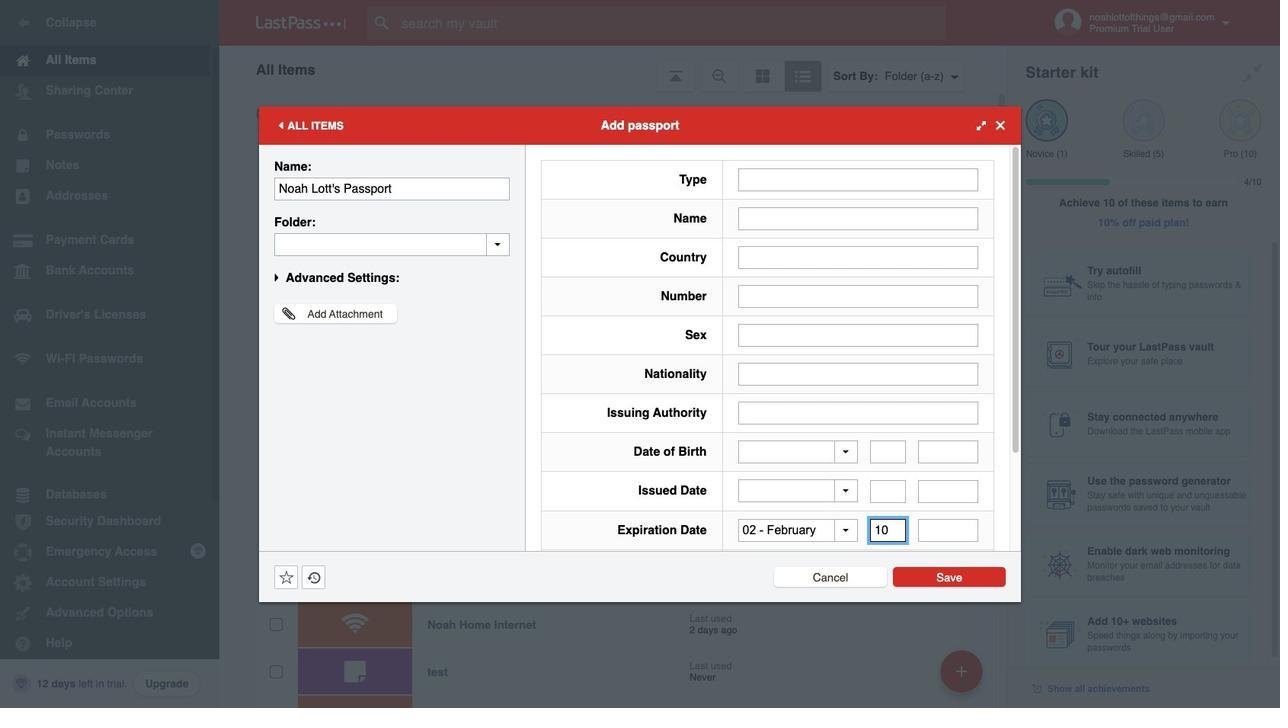Task type: locate. For each thing, give the bounding box(es) containing it.
None text field
[[739, 168, 979, 191], [274, 233, 510, 256], [739, 324, 979, 347], [739, 401, 979, 424], [871, 441, 907, 464], [919, 441, 979, 464], [871, 480, 907, 503], [871, 519, 907, 542], [739, 168, 979, 191], [274, 233, 510, 256], [739, 324, 979, 347], [739, 401, 979, 424], [871, 441, 907, 464], [919, 441, 979, 464], [871, 480, 907, 503], [871, 519, 907, 542]]

None text field
[[274, 177, 510, 200], [739, 207, 979, 230], [739, 246, 979, 269], [739, 285, 979, 308], [739, 363, 979, 385], [919, 480, 979, 503], [919, 519, 979, 542], [274, 177, 510, 200], [739, 207, 979, 230], [739, 246, 979, 269], [739, 285, 979, 308], [739, 363, 979, 385], [919, 480, 979, 503], [919, 519, 979, 542]]

lastpass image
[[256, 16, 346, 30]]

new item image
[[957, 666, 968, 677]]

vault options navigation
[[220, 46, 1008, 91]]

dialog
[[259, 106, 1022, 661]]

main navigation navigation
[[0, 0, 220, 708]]

search my vault text field
[[368, 6, 977, 40]]



Task type: describe. For each thing, give the bounding box(es) containing it.
Search search field
[[368, 6, 977, 40]]

new item navigation
[[936, 646, 993, 708]]



